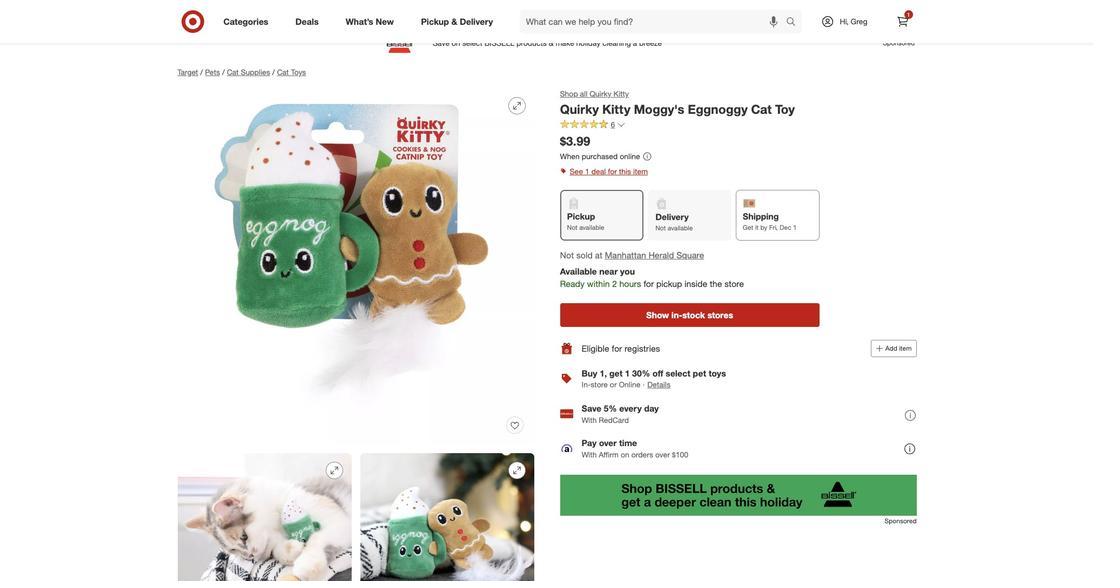 Task type: locate. For each thing, give the bounding box(es) containing it.
not sold at manhattan herald square
[[560, 250, 704, 261]]

pickup inside the pickup not available
[[567, 211, 595, 222]]

0 vertical spatial with
[[582, 416, 597, 425]]

or
[[610, 380, 617, 390]]

1 vertical spatial with
[[582, 450, 597, 460]]

&
[[451, 16, 457, 27]]

for right eligible
[[612, 343, 622, 354]]

1 vertical spatial item
[[899, 345, 912, 353]]

toys
[[291, 68, 306, 77]]

details button
[[647, 379, 671, 391]]

available up square
[[668, 224, 693, 233]]

not left sold
[[560, 250, 574, 261]]

delivery right &
[[460, 16, 493, 27]]

deals
[[295, 16, 319, 27]]

pickup & delivery
[[421, 16, 493, 27]]

1 horizontal spatial store
[[724, 279, 744, 290]]

0 vertical spatial item
[[633, 167, 648, 176]]

0 vertical spatial over
[[599, 438, 617, 449]]

/
[[200, 68, 203, 77], [222, 68, 225, 77], [272, 68, 275, 77]]

square
[[676, 250, 704, 261]]

0 vertical spatial advertisement region
[[169, 30, 925, 56]]

2 horizontal spatial cat
[[751, 102, 772, 117]]

2 vertical spatial for
[[612, 343, 622, 354]]

show
[[646, 310, 669, 321]]

advertisement region
[[169, 30, 925, 56], [560, 476, 917, 517]]

sponsored
[[885, 518, 917, 526]]

2
[[612, 279, 617, 290]]

sold
[[576, 250, 593, 261]]

1 horizontal spatial pickup
[[567, 211, 595, 222]]

pickup & delivery link
[[412, 10, 507, 33]]

1 vertical spatial delivery
[[655, 212, 689, 223]]

details
[[647, 380, 670, 390]]

0 horizontal spatial over
[[599, 438, 617, 449]]

0 horizontal spatial store
[[591, 380, 608, 390]]

0 horizontal spatial pickup
[[421, 16, 449, 27]]

you
[[620, 267, 635, 277]]

target link
[[177, 68, 198, 77]]

1 horizontal spatial delivery
[[655, 212, 689, 223]]

pickup
[[656, 279, 682, 290]]

cat right the pets link
[[227, 68, 239, 77]]

available for pickup
[[579, 224, 604, 232]]

day
[[644, 403, 659, 414]]

see 1 deal for this item link
[[560, 164, 917, 180]]

hi, greg
[[840, 17, 867, 26]]

/ left 'cat toys' link
[[272, 68, 275, 77]]

image gallery element
[[177, 89, 534, 582]]

item inside button
[[899, 345, 912, 353]]

cat supplies link
[[227, 68, 270, 77]]

for
[[608, 167, 617, 176], [644, 279, 654, 290], [612, 343, 622, 354]]

near
[[599, 267, 618, 277]]

2 horizontal spatial /
[[272, 68, 275, 77]]

1 up the online
[[625, 369, 630, 379]]

not inside delivery not available
[[655, 224, 666, 233]]

1 with from the top
[[582, 416, 597, 425]]

6 link
[[560, 119, 626, 132]]

deals link
[[286, 10, 332, 33]]

dec
[[780, 224, 791, 232]]

1 horizontal spatial item
[[899, 345, 912, 353]]

1 horizontal spatial cat
[[277, 68, 289, 77]]

quirky kitty moggy&#39;s eggnoggy cat toy, 1 of 5 image
[[177, 89, 534, 445]]

store
[[724, 279, 744, 290], [591, 380, 608, 390]]

kitty
[[614, 89, 629, 98], [602, 102, 630, 117]]

for inside available near you ready within 2 hours for pickup inside the store
[[644, 279, 654, 290]]

0 vertical spatial pickup
[[421, 16, 449, 27]]

cat left toy
[[751, 102, 772, 117]]

1 horizontal spatial available
[[668, 224, 693, 233]]

0 horizontal spatial available
[[579, 224, 604, 232]]

pet
[[693, 369, 706, 379]]

within
[[587, 279, 610, 290]]

delivery up herald
[[655, 212, 689, 223]]

/ left pets
[[200, 68, 203, 77]]

cat left toys
[[277, 68, 289, 77]]

2 / from the left
[[222, 68, 225, 77]]

1 vertical spatial store
[[591, 380, 608, 390]]

not up sold
[[567, 224, 577, 232]]

item right this
[[633, 167, 648, 176]]

item right add
[[899, 345, 912, 353]]

pay over time with affirm on orders over $100
[[582, 438, 688, 460]]

over up affirm
[[599, 438, 617, 449]]

0 horizontal spatial cat
[[227, 68, 239, 77]]

1
[[907, 11, 910, 18], [585, 167, 589, 176], [793, 224, 797, 232], [625, 369, 630, 379]]

on
[[621, 450, 629, 460]]

with down save at the right bottom of page
[[582, 416, 597, 425]]

1 vertical spatial quirky
[[560, 102, 599, 117]]

shipping
[[743, 211, 779, 222]]

pickup inside pickup & delivery link
[[421, 16, 449, 27]]

when purchased online
[[560, 152, 640, 161]]

when
[[560, 152, 580, 161]]

1 horizontal spatial over
[[655, 450, 670, 460]]

0 vertical spatial delivery
[[460, 16, 493, 27]]

available
[[560, 267, 597, 277]]

eggnoggy
[[688, 102, 748, 117]]

toy
[[775, 102, 795, 117]]

quirky down all
[[560, 102, 599, 117]]

1 vertical spatial for
[[644, 279, 654, 290]]

available for delivery
[[668, 224, 693, 233]]

with inside pay over time with affirm on orders over $100
[[582, 450, 597, 460]]

see 1 deal for this item
[[570, 167, 648, 176]]

what's
[[346, 16, 373, 27]]

with down the pay
[[582, 450, 597, 460]]

pickup left &
[[421, 16, 449, 27]]

search button
[[781, 10, 807, 36]]

3 / from the left
[[272, 68, 275, 77]]

1 right dec
[[793, 224, 797, 232]]

delivery inside delivery not available
[[655, 212, 689, 223]]

not inside the pickup not available
[[567, 224, 577, 232]]

it
[[755, 224, 759, 232]]

for left this
[[608, 167, 617, 176]]

available
[[579, 224, 604, 232], [668, 224, 693, 233]]

this
[[619, 167, 631, 176]]

for right the "hours" on the right top
[[644, 279, 654, 290]]

store inside available near you ready within 2 hours for pickup inside the store
[[724, 279, 744, 290]]

at
[[595, 250, 602, 261]]

quirky right all
[[590, 89, 611, 98]]

store down 1,
[[591, 380, 608, 390]]

not for pickup
[[567, 224, 577, 232]]

1 / from the left
[[200, 68, 203, 77]]

what's new
[[346, 16, 394, 27]]

redcard
[[599, 416, 629, 425]]

cat toys link
[[277, 68, 306, 77]]

$100
[[672, 450, 688, 460]]

store right "the" on the right top of page
[[724, 279, 744, 290]]

show in-stock stores button
[[560, 304, 819, 327]]

/ right pets
[[222, 68, 225, 77]]

0 horizontal spatial delivery
[[460, 16, 493, 27]]

quirky kitty moggy&#39;s eggnoggy cat toy, 3 of 5 image
[[360, 454, 534, 582]]

0 vertical spatial store
[[724, 279, 744, 290]]

1 right "greg"
[[907, 11, 910, 18]]

not up herald
[[655, 224, 666, 233]]

2 with from the top
[[582, 450, 597, 460]]

0 horizontal spatial /
[[200, 68, 203, 77]]

categories link
[[214, 10, 282, 33]]

$3.99
[[560, 133, 590, 148]]

over left $100
[[655, 450, 670, 460]]

pickup up sold
[[567, 211, 595, 222]]

what's new link
[[336, 10, 407, 33]]

1 vertical spatial pickup
[[567, 211, 595, 222]]

available inside the pickup not available
[[579, 224, 604, 232]]

cat inside 'shop all quirky kitty quirky kitty moggy's eggnoggy cat toy'
[[751, 102, 772, 117]]

available up 'at'
[[579, 224, 604, 232]]

see
[[570, 167, 583, 176]]

show in-stock stores
[[646, 310, 733, 321]]

0 horizontal spatial item
[[633, 167, 648, 176]]

inside
[[685, 279, 707, 290]]

buy 1, get 1 30% off select pet toys link
[[582, 369, 726, 379]]

∙
[[643, 380, 645, 390]]

1 horizontal spatial /
[[222, 68, 225, 77]]

0 vertical spatial kitty
[[614, 89, 629, 98]]

available inside delivery not available
[[668, 224, 693, 233]]

deal
[[591, 167, 606, 176]]

every
[[619, 403, 642, 414]]

0 vertical spatial for
[[608, 167, 617, 176]]



Task type: describe. For each thing, give the bounding box(es) containing it.
shop all quirky kitty quirky kitty moggy's eggnoggy cat toy
[[560, 89, 795, 117]]

1 vertical spatial over
[[655, 450, 670, 460]]

online
[[619, 380, 641, 390]]

get
[[743, 224, 753, 232]]

in-
[[582, 380, 591, 390]]

all
[[580, 89, 587, 98]]

the
[[710, 279, 722, 290]]

save 5% every day with redcard
[[582, 403, 659, 425]]

target
[[177, 68, 198, 77]]

shop
[[560, 89, 578, 98]]

1 inside buy 1, get 1 30% off select pet toys in-store or online ∙ details
[[625, 369, 630, 379]]

pickup for not
[[567, 211, 595, 222]]

in-
[[671, 310, 682, 321]]

eligible for registries
[[582, 343, 660, 354]]

1,
[[600, 369, 607, 379]]

0 vertical spatial quirky
[[590, 89, 611, 98]]

1 vertical spatial kitty
[[602, 102, 630, 117]]

get
[[609, 369, 623, 379]]

ready
[[560, 279, 585, 290]]

time
[[619, 438, 637, 449]]

buy
[[582, 369, 597, 379]]

by
[[760, 224, 767, 232]]

off
[[652, 369, 663, 379]]

available near you ready within 2 hours for pickup inside the store
[[560, 267, 744, 290]]

pay
[[582, 438, 597, 449]]

affirm
[[599, 450, 619, 460]]

hours
[[619, 279, 641, 290]]

What can we help you find? suggestions appear below search field
[[520, 10, 789, 33]]

not for delivery
[[655, 224, 666, 233]]

registries
[[625, 343, 660, 354]]

for inside 'see 1 deal for this item' link
[[608, 167, 617, 176]]

1 link
[[891, 10, 914, 33]]

1 right see
[[585, 167, 589, 176]]

stock
[[682, 310, 705, 321]]

1 vertical spatial advertisement region
[[560, 476, 917, 517]]

manhattan
[[605, 250, 646, 261]]

eligible
[[582, 343, 609, 354]]

pets
[[205, 68, 220, 77]]

herald
[[649, 250, 674, 261]]

target / pets / cat supplies / cat toys
[[177, 68, 306, 77]]

pickup for &
[[421, 16, 449, 27]]

buy 1, get 1 30% off select pet toys in-store or online ∙ details
[[582, 369, 726, 390]]

delivery not available
[[655, 212, 693, 233]]

fri,
[[769, 224, 778, 232]]

new
[[376, 16, 394, 27]]

quirky kitty moggy&#39;s eggnoggy cat toy, 2 of 5 image
[[177, 454, 351, 582]]

add
[[885, 345, 897, 353]]

6
[[611, 120, 615, 129]]

add item
[[885, 345, 912, 353]]

stores
[[707, 310, 733, 321]]

greg
[[851, 17, 867, 26]]

save
[[582, 403, 601, 414]]

pickup not available
[[567, 211, 604, 232]]

store inside buy 1, get 1 30% off select pet toys in-store or online ∙ details
[[591, 380, 608, 390]]

manhattan herald square button
[[605, 249, 704, 262]]

1 inside "shipping get it by fri, dec 1"
[[793, 224, 797, 232]]

with inside the save 5% every day with redcard
[[582, 416, 597, 425]]

search
[[781, 17, 807, 28]]

shipping get it by fri, dec 1
[[743, 211, 797, 232]]

5%
[[604, 403, 617, 414]]

toys
[[709, 369, 726, 379]]

supplies
[[241, 68, 270, 77]]

online
[[620, 152, 640, 161]]

30%
[[632, 369, 650, 379]]

categories
[[223, 16, 268, 27]]

select
[[666, 369, 690, 379]]

hi,
[[840, 17, 849, 26]]

orders
[[631, 450, 653, 460]]

moggy's
[[634, 102, 684, 117]]

pets link
[[205, 68, 220, 77]]



Task type: vqa. For each thing, say whether or not it's contained in the screenshot.
the Paper related to Paper Mate
no



